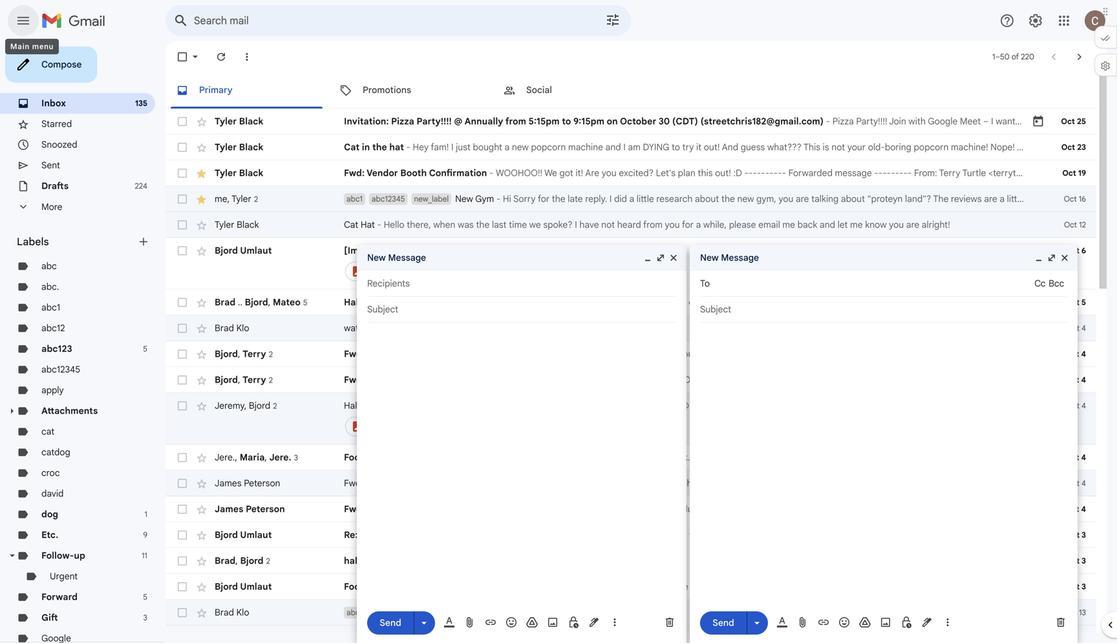 Task type: vqa. For each thing, say whether or not it's contained in the screenshot.
bottommost Sep 30
no



Task type: locate. For each thing, give the bounding box(es) containing it.
klo for 12th row from the bottom
[[237, 323, 249, 334]]

and left am
[[606, 142, 622, 153]]

1 horizontal spatial into
[[1089, 582, 1105, 593]]

truck right food
[[555, 452, 576, 464]]

cell containing halloween party
[[344, 400, 1118, 439]]

umlaut up brad .. bjord , mateo 5
[[240, 245, 272, 257]]

bread!
[[663, 375, 694, 386]]

quiet right hell
[[859, 297, 881, 308]]

close image
[[669, 253, 679, 263], [1060, 253, 1071, 263]]

1 left 50
[[993, 52, 996, 62]]

, for 11th row from the bottom
[[238, 349, 240, 360]]

2 inside 'me , tyler 2'
[[254, 195, 258, 204]]

1 send button from the left
[[367, 612, 414, 635]]

office inside cell
[[905, 400, 928, 412]]

abc12345 link
[[41, 364, 80, 376]]

2 cat from the top
[[344, 219, 359, 231]]

tyler black for cat hat
[[215, 219, 259, 231]]

- inside [important] - just so we're clear... link
[[398, 245, 403, 257]]

11, down lidl
[[955, 530, 964, 541]]

2 horizontal spatial back
[[1067, 582, 1087, 593]]

2 tyler black from the top
[[215, 142, 264, 153]]

oct for fifth row from the bottom
[[1067, 531, 1080, 541]]

on
[[607, 116, 618, 127], [1000, 400, 1010, 412], [524, 478, 534, 489]]

oct for row containing jeremy
[[1067, 401, 1080, 411]]

2 vertical spatial peterson
[[1068, 530, 1105, 541]]

older image
[[1074, 50, 1087, 63]]

oct 4 for fwd: coffee break?
[[1066, 350, 1087, 359]]

2 insert link ‪(⌘k)‬ image from the left
[[818, 617, 831, 629]]

None checkbox
[[176, 167, 189, 180], [176, 193, 189, 206], [176, 219, 189, 232], [176, 452, 189, 465], [176, 477, 189, 490], [176, 503, 189, 516], [176, 555, 189, 568], [176, 581, 189, 594], [176, 633, 189, 644], [176, 167, 189, 180], [176, 193, 189, 206], [176, 219, 189, 232], [176, 452, 189, 465], [176, 477, 189, 490], [176, 503, 189, 516], [176, 555, 189, 568], [176, 581, 189, 594], [176, 633, 189, 644]]

urgent
[[374, 607, 400, 619]]

am right the 11:11
[[1052, 452, 1065, 464]]

forwarded
[[789, 168, 833, 179], [740, 375, 784, 386], [796, 504, 841, 515]]

2 horizontal spatial send
[[713, 618, 735, 629]]

to left hell
[[823, 297, 832, 308]]

11:11
[[1034, 452, 1050, 464]]

black for invitation: pizza party!!!! @ annually from 5:15pm to 9:15pm on october 30 (cdt) (streetchris182@gmail.com)
[[239, 116, 264, 127]]

1 fwd: from the top
[[344, 168, 365, 179]]

0 horizontal spatial 11,
[[955, 530, 964, 541]]

this right nope! at the top of page
[[1018, 142, 1035, 153]]

1 cell from the top
[[344, 245, 1033, 283]]

insert photo image
[[547, 617, 560, 629], [880, 617, 893, 629]]

brad .. bjord , mateo 5
[[215, 297, 308, 308]]

0 vertical spatial hey
[[413, 142, 429, 153]]

an right having
[[892, 400, 903, 412]]

1 horizontal spatial minimize image
[[1034, 253, 1045, 263]]

close image down cat hat - hello there, when was the last time we spoke? i have not heard from you for a while, please email me back and let me know you are alright!
[[669, 253, 679, 263]]

james up brad , bjord 2
[[215, 504, 244, 515]]

message down 'old-'
[[836, 168, 873, 179]]

2 popcorn from the left
[[914, 142, 949, 153]]

it
[[1059, 193, 1064, 205]]

james
[[215, 478, 242, 489], [215, 504, 244, 515], [1039, 530, 1066, 541]]

0 vertical spatial cell
[[344, 245, 1033, 283]]

abc1 inside row
[[347, 194, 363, 204]]

james peterson up brad , bjord 2
[[215, 504, 285, 515]]

minimize image up cc
[[1034, 253, 1045, 263]]

oct for fifth row from the top of the main content containing primary
[[1065, 220, 1078, 230]]

18 row from the top
[[166, 600, 1097, 626]]

brad , bjord 2
[[215, 556, 270, 567]]

new up to link
[[701, 252, 719, 264]]

having
[[863, 400, 890, 412]]

2 vertical spatial back
[[1067, 582, 1087, 593]]

see
[[564, 582, 578, 593]]

black for cat in the hat
[[239, 142, 264, 153]]

while,
[[704, 219, 727, 231]]

1 machine from the left
[[569, 142, 604, 153]]

terry for seems to me we've all been taking a little break. thinking about our personal lives or thinking about keeping our jobs. breaks are good. it's not a bad idea taking a brea
[[243, 349, 266, 360]]

are
[[796, 193, 810, 205], [985, 193, 998, 205], [907, 219, 920, 231], [438, 323, 451, 334], [949, 349, 963, 360]]

i left "have"
[[575, 219, 578, 231]]

c
[[1118, 400, 1118, 412]]

new
[[456, 193, 473, 205], [367, 252, 386, 264], [701, 252, 719, 264]]

1 jere. from the left
[[215, 452, 235, 463]]

abc1
[[347, 194, 363, 204], [41, 302, 60, 313]]

0 horizontal spatial machine
[[569, 142, 604, 153]]

you right if
[[837, 582, 851, 593]]

1 taking from the left
[[554, 349, 579, 360]]

2 quiet from the left
[[916, 297, 938, 308]]

slippery
[[453, 323, 486, 334]]

movies
[[391, 556, 423, 567]]

not right is at top right
[[832, 142, 846, 153]]

1 horizontal spatial office
[[905, 400, 928, 412]]

1 james peterson from the top
[[215, 478, 280, 489]]

30
[[659, 116, 670, 127]]

little left scary...
[[1008, 193, 1025, 205]]

4
[[1082, 324, 1087, 334], [1082, 350, 1087, 359], [1082, 376, 1087, 385], [1082, 401, 1087, 411], [1082, 453, 1087, 463], [1082, 479, 1087, 489], [1082, 505, 1087, 515]]

2 jere. from the left
[[270, 452, 292, 463]]

oct 4 left mille
[[1066, 453, 1087, 463]]

food down halloween
[[344, 582, 366, 593]]

toggle confidential mode image
[[567, 617, 580, 629]]

0 horizontal spatial 1
[[145, 510, 148, 520]]

up
[[74, 551, 85, 562]]

and up halloween movies link
[[672, 530, 687, 541]]

0 vertical spatial bjord , terry 2
[[215, 349, 273, 360]]

0 horizontal spatial gaze
[[854, 582, 874, 593]]

inbox
[[41, 98, 66, 109]]

0 vertical spatial from:
[[915, 168, 938, 179]]

regards,
[[873, 452, 907, 464]]

bjord umlaut up .. on the top left of the page
[[215, 245, 272, 257]]

7 row from the top
[[166, 290, 1097, 316]]

jungle
[[417, 530, 447, 541]]

fwd: for fwd: coffee break?
[[344, 349, 365, 360]]

, for row containing me
[[227, 193, 230, 205]]

1 vertical spatial food
[[344, 582, 366, 593]]

oct 3 for back
[[1067, 583, 1087, 592]]

discard draft ‪(⌘⇧d)‬ image
[[664, 617, 677, 629]]

1 vertical spatial abc12
[[347, 608, 367, 618]]

1 horizontal spatial am
[[1024, 530, 1037, 541]]

gym
[[476, 193, 494, 205]]

insert signature image
[[588, 617, 601, 629]]

Subject field
[[367, 303, 677, 316], [701, 303, 1068, 316]]

10 row from the top
[[166, 367, 1118, 393]]

2 horizontal spatial we
[[690, 530, 701, 541]]

oct for row containing jere.
[[1066, 453, 1080, 463]]

[important]
[[344, 245, 396, 257]]

0 vertical spatial on
[[607, 116, 618, 127]]

black for cat hat
[[237, 219, 259, 231]]

jeremy,
[[424, 452, 456, 464]]

at
[[506, 400, 515, 412], [1023, 452, 1031, 464], [989, 530, 997, 541]]

pumpkins!
[[427, 504, 473, 515]]

insert emoji ‪(⌘⇧2)‬ image left insert files using drive icon
[[838, 617, 851, 629]]

new inside row
[[456, 193, 473, 205]]

1 horizontal spatial abc12
[[347, 608, 367, 618]]

popcorn down 5:15pm
[[531, 142, 566, 153]]

2 vertical spatial oct 3
[[1067, 583, 1087, 592]]

abc1 down abc. link
[[41, 302, 60, 313]]

a right did
[[630, 193, 635, 205]]

about
[[695, 193, 720, 205], [842, 193, 866, 205], [673, 349, 697, 360], [820, 349, 844, 360]]

1 vertical spatial bjord , terry 2
[[215, 374, 273, 386]]

oct for 17th row from the top
[[1067, 583, 1080, 592]]

0 vertical spatial and
[[722, 142, 739, 153]]

12 row from the top
[[166, 445, 1118, 471]]

h.
[[625, 504, 634, 515]]

1 vertical spatial terry
[[243, 349, 266, 360]]

main content
[[166, 72, 1118, 644]]

oct 4
[[1067, 324, 1087, 334], [1066, 350, 1087, 359], [1066, 376, 1087, 385], [1067, 401, 1087, 411], [1066, 453, 1087, 463], [1067, 479, 1087, 489], [1066, 505, 1087, 515]]

cat
[[344, 142, 360, 153], [344, 219, 359, 231]]

2 klo from the top
[[237, 607, 249, 619]]

1 quiet from the left
[[859, 297, 881, 308]]

2 james peterson from the top
[[215, 504, 285, 515]]

little left break.
[[589, 349, 606, 360]]

terry for confess to your crimes stale end piece of white bread! ---------- forwarded message --------- from: bjord umlaut <sicritbjordd@gmail.com> date: mon, aug 
[[243, 374, 266, 386]]

1 vertical spatial hi
[[767, 400, 775, 412]]

1 row from the top
[[166, 109, 1097, 135]]

message down thinking
[[786, 375, 823, 386]]

insert emoji ‪(⌘⇧2)‬ image for insert files using drive icon
[[838, 617, 851, 629]]

place
[[883, 297, 906, 308], [941, 297, 963, 308]]

hi inside cell
[[767, 400, 775, 412]]

more send options image
[[418, 617, 431, 630]]

are
[[586, 168, 600, 179]]

insert files using drive image
[[859, 617, 872, 629]]

3 fwd: from the top
[[344, 375, 365, 386]]

from:
[[915, 168, 938, 179], [866, 375, 889, 386], [922, 504, 945, 515]]

1 brad klo from the top
[[215, 323, 249, 334]]

your left the c
[[1097, 400, 1115, 412]]

oct for seventh row from the bottom
[[1067, 479, 1080, 489]]

hat
[[361, 219, 375, 231]]

1 bjord umlaut from the top
[[215, 245, 272, 257]]

booth
[[401, 168, 427, 179]]

are left talking
[[796, 193, 810, 205]]

<ja
[[1107, 530, 1118, 541]]

3 inside jere. , maria , jere. 3
[[294, 453, 298, 463]]

0 horizontal spatial message
[[388, 252, 426, 264]]

peterson for fwd: tmz posted: britney spears launches on cops who did welfare check af...
[[244, 478, 280, 489]]

1 minimize image from the left
[[643, 253, 653, 263]]

2 inside brad , bjord 2
[[266, 557, 270, 567]]

human
[[701, 504, 730, 515]]

1 horizontal spatial taking
[[1067, 349, 1092, 360]]

17 row from the top
[[166, 574, 1118, 600]]

1 oct 3 from the top
[[1067, 531, 1087, 541]]

0 vertical spatial abc12
[[41, 323, 65, 334]]

1 horizontal spatial quiet
[[916, 297, 938, 308]]

food for food for thought
[[344, 582, 366, 593]]

timesheets
[[409, 607, 455, 619]]

4 fwd: from the top
[[344, 478, 364, 489]]

2 new message dialog from the left
[[690, 245, 1078, 644]]

oct 16
[[1065, 194, 1087, 204]]

there,
[[407, 219, 431, 231]]

1 vertical spatial from:
[[866, 375, 889, 386]]

bjord
[[215, 245, 238, 257], [245, 297, 268, 308], [215, 349, 238, 360], [215, 374, 238, 386], [891, 375, 913, 386], [249, 400, 271, 412], [215, 530, 238, 541], [240, 556, 264, 567], [215, 582, 238, 593]]

11 row from the top
[[166, 393, 1118, 445]]

1 horizontal spatial of
[[689, 297, 698, 308]]

2 vertical spatial 2023
[[967, 530, 987, 541]]

piece
[[592, 375, 617, 386]]

1 horizontal spatial mon,
[[949, 452, 969, 464]]

subject field for minimize icon for close image associated with second new message dialog from the left
[[701, 303, 1068, 316]]

2 fwd: from the top
[[344, 349, 365, 360]]

from: left lidl
[[922, 504, 945, 515]]

2 vertical spatial of
[[390, 530, 399, 541]]

abc12345 down abc123 link
[[41, 364, 80, 376]]

None checkbox
[[176, 50, 189, 63], [176, 115, 189, 128], [176, 141, 189, 154], [176, 245, 189, 257], [176, 296, 189, 309], [176, 322, 189, 335], [176, 348, 189, 361], [176, 374, 189, 387], [176, 400, 189, 413], [176, 529, 189, 542], [176, 607, 189, 620], [176, 50, 189, 63], [176, 115, 189, 128], [176, 141, 189, 154], [176, 245, 189, 257], [176, 296, 189, 309], [176, 322, 189, 335], [176, 348, 189, 361], [176, 374, 189, 387], [176, 400, 189, 413], [176, 529, 189, 542], [176, 607, 189, 620]]

break?
[[399, 349, 429, 360]]

oct
[[1062, 117, 1076, 126], [1062, 143, 1076, 152], [1063, 169, 1077, 178], [1065, 194, 1078, 204], [1065, 220, 1078, 230], [1066, 246, 1080, 256], [1066, 298, 1080, 308], [1067, 324, 1080, 334], [1066, 350, 1080, 359], [1066, 376, 1080, 385], [456, 400, 471, 412], [1067, 401, 1080, 411], [1066, 453, 1080, 463], [1067, 479, 1080, 489], [1066, 505, 1080, 515], [1067, 531, 1080, 541], [1067, 557, 1080, 566], [1067, 583, 1080, 592]]

gmail image
[[41, 8, 112, 34]]

1 insert link ‪(⌘k)‬ image from the left
[[485, 617, 498, 629]]

1 inside labels navigation
[[145, 510, 148, 520]]

abc12 inside labels navigation
[[41, 323, 65, 334]]

3 for halloween movies
[[1082, 557, 1087, 566]]

date: left sat,
[[1060, 504, 1082, 515]]

promotions
[[363, 84, 411, 96]]

you down research
[[665, 219, 680, 231]]

in right that
[[618, 582, 625, 593]]

insert emoji ‪(⌘⇧2)‬ image left insert files using drive image at the bottom of the page
[[505, 617, 518, 629]]

1 tyler black from the top
[[215, 116, 264, 127]]

more options image
[[611, 617, 619, 629]]

1 vertical spatial hey
[[406, 452, 422, 464]]

1 vertical spatial brad klo
[[215, 607, 249, 619]]

brad klo down brad , bjord 2
[[215, 607, 249, 619]]

cat for cat hat - hello there, when was the last time we spoke? i have not heard from you for a while, please email me back and let me know you are alright!
[[344, 219, 359, 231]]

3 tyler black from the top
[[215, 168, 264, 179]]

subject field up today at the left bottom
[[367, 303, 677, 316]]

are right reviews
[[985, 193, 998, 205]]

0 horizontal spatial mon,
[[915, 530, 935, 541]]

None search field
[[166, 5, 631, 36]]

0 horizontal spatial pop out image
[[656, 253, 666, 263]]

2 inside jeremy , bjord 2
[[273, 402, 277, 411]]

umlaut for fifth row from the bottom
[[240, 530, 272, 541]]

james.
[[594, 504, 623, 515]]

0 horizontal spatial popcorn
[[531, 142, 566, 153]]

1 insert emoji ‪(⌘⇧2)‬ image from the left
[[505, 617, 518, 629]]

insert emoji ‪(⌘⇧2)‬ image
[[505, 617, 518, 629], [838, 617, 851, 629]]

abc12 inside abc12 urgent - timesheets due today!
[[347, 608, 367, 618]]

0 vertical spatial brad klo
[[215, 323, 249, 334]]

cell
[[344, 245, 1033, 283], [344, 400, 1118, 439]]

bjord umlaut down brad , bjord 2
[[215, 582, 272, 593]]

1 horizontal spatial little
[[637, 193, 655, 205]]

5 fwd: from the top
[[344, 504, 365, 515]]

insert link ‪(⌘k)‬ image
[[485, 617, 498, 629], [818, 617, 831, 629]]

office left of:
[[555, 504, 579, 515]]

forwarded down the lives
[[740, 375, 784, 386]]

insert link ‪(⌘k)‬ image for attach files image
[[485, 617, 498, 629]]

1 subject field from the left
[[367, 303, 677, 316]]

1 horizontal spatial insert link ‪(⌘k)‬ image
[[818, 617, 831, 629]]

4 row from the top
[[166, 186, 1118, 212]]

a right hell
[[851, 297, 857, 308]]

popcorn
[[531, 142, 566, 153], [914, 142, 949, 153]]

watch
[[344, 323, 369, 334]]

the down to
[[700, 297, 714, 308]]

1 horizontal spatial at
[[989, 530, 997, 541]]

,
[[227, 193, 230, 205], [268, 297, 271, 308], [238, 349, 240, 360], [238, 374, 240, 386], [244, 400, 247, 412], [235, 452, 238, 463], [265, 452, 267, 463], [236, 556, 238, 567]]

new message up the fined.gif
[[367, 252, 426, 264]]

row containing jere.
[[166, 445, 1118, 471]]

0 vertical spatial oct 3
[[1067, 531, 1087, 541]]

1 vertical spatial abc1
[[41, 302, 60, 313]]

1 for 1
[[145, 510, 148, 520]]

<terryturtle85@gmail.com>
[[989, 168, 1101, 179]]

3 brad from the top
[[215, 556, 236, 567]]

1 vertical spatial message
[[786, 375, 823, 386]]

out! left :d
[[716, 168, 732, 179]]

will right abyss
[[1030, 582, 1043, 593]]

i left did
[[610, 193, 612, 205]]

5 inside brad .. bjord , mateo 5
[[303, 298, 308, 308]]

more send options image
[[751, 617, 764, 630]]

row
[[166, 109, 1097, 135], [166, 135, 1118, 160], [166, 160, 1118, 186], [166, 186, 1118, 212], [166, 212, 1097, 238], [166, 238, 1097, 290], [166, 290, 1097, 316], [166, 316, 1097, 342], [166, 342, 1118, 367], [166, 367, 1118, 393], [166, 393, 1118, 445], [166, 445, 1118, 471], [166, 471, 1097, 497], [166, 497, 1118, 523], [166, 523, 1118, 549], [166, 549, 1097, 574], [166, 574, 1118, 600], [166, 600, 1097, 626], [166, 626, 1097, 644]]

4 right <info@mail.lidl.us>
[[1082, 505, 1087, 515]]

new message down please
[[701, 252, 760, 264]]

1 vertical spatial 11,
[[955, 530, 964, 541]]

1 klo from the top
[[237, 323, 249, 334]]

fwd: for fwd: noise level
[[344, 375, 365, 386]]

guess
[[741, 142, 766, 153]]

new left gym, on the top of the page
[[738, 193, 755, 205]]

0 vertical spatial on
[[420, 400, 432, 412]]

1 place from the left
[[883, 297, 906, 308]]

2 vertical spatial message
[[843, 504, 880, 515]]

0 vertical spatial abc12345
[[372, 194, 405, 204]]

0 vertical spatial peterson
[[244, 478, 280, 489]]

0 horizontal spatial truck
[[555, 452, 576, 464]]

2 subject field from the left
[[701, 303, 1068, 316]]

abyss
[[1004, 582, 1027, 593]]

oct for 16th row from the top
[[1067, 557, 1080, 566]]

1 close image from the left
[[669, 253, 679, 263]]

discard draft ‪(⌘⇧d)‬ image
[[1055, 617, 1068, 629]]

of for 1 50 of 220
[[1012, 52, 1020, 62]]

1 into from the left
[[929, 582, 945, 593]]

i'll
[[747, 297, 755, 308]]

fwd: for fwd: tmz posted: britney spears launches on cops who did welfare check af...
[[344, 478, 364, 489]]

1 cat from the top
[[344, 142, 360, 153]]

we come from a dark abyss, we end in a dark abyss, and we call the luminous interval life. nikos kazantzakis on mon, sep 11, 2023 at 10:24 am james peterson <ja
[[456, 530, 1118, 541]]

tyler for cat hat
[[215, 219, 235, 231]]

0 horizontal spatial abyss,
[[546, 530, 572, 541]]

1 food from the top
[[344, 452, 366, 464]]

close image left the 6
[[1060, 253, 1071, 263]]

0 horizontal spatial am
[[537, 400, 551, 412]]

2 oct 3 from the top
[[1067, 557, 1087, 566]]

0 vertical spatial it
[[697, 142, 702, 153]]

out! right try
[[704, 142, 720, 153]]

new message dialog
[[357, 245, 687, 644], [690, 245, 1078, 644]]

me , tyler 2
[[215, 193, 258, 205]]

new for second new message dialog from the left
[[701, 252, 719, 264]]

13 row from the top
[[166, 471, 1097, 497]]

1 horizontal spatial month!
[[716, 297, 745, 308]]

a right reviews
[[1000, 193, 1005, 205]]

abc12345 up hello
[[372, 194, 405, 204]]

james for fwd: prepare your pumpkins!
[[215, 504, 244, 515]]

abc12 down abc1 link
[[41, 323, 65, 334]]

labels navigation
[[0, 41, 166, 644]]

1 horizontal spatial popcorn
[[914, 142, 949, 153]]

2 pop out image from the left
[[1047, 253, 1058, 263]]

3 bjord umlaut from the top
[[215, 582, 272, 593]]

more
[[41, 201, 62, 213]]

subject field up keeping
[[701, 303, 1068, 316]]

are right roads
[[438, 323, 451, 334]]

8 row from the top
[[166, 316, 1097, 342]]

a up end
[[582, 349, 587, 360]]

primary
[[199, 84, 233, 96]]

machine
[[569, 142, 604, 153], [1037, 142, 1072, 153]]

of right gorge
[[390, 530, 399, 541]]

insert photo image for insert files using drive image at the bottom of the page
[[547, 617, 560, 629]]

2 brad klo from the top
[[215, 607, 249, 619]]

1 horizontal spatial dark
[[623, 530, 641, 541]]

1 this from the left
[[804, 142, 821, 153]]

1 horizontal spatial truck
[[803, 452, 825, 464]]

attach files image
[[797, 617, 810, 629]]

oct 4 for fwd: prepare your pumpkins!
[[1066, 505, 1087, 515]]

1 horizontal spatial will
[[1030, 582, 1043, 593]]

2023 down us
[[967, 530, 987, 541]]

minimize image
[[643, 253, 653, 263], [1034, 253, 1045, 263]]

toggle confidential mode image
[[901, 617, 913, 629]]

send up 'all'
[[517, 297, 538, 308]]

1 brad from the top
[[215, 297, 236, 308]]

1 insert photo image from the left
[[547, 617, 560, 629]]

1 horizontal spatial 11,
[[989, 452, 998, 464]]

tab list inside main content
[[166, 72, 1097, 109]]

on left wed,
[[420, 400, 432, 412]]

oct 4 down oct 5
[[1067, 324, 1087, 334]]

16 row from the top
[[166, 549, 1097, 574]]

1 bjord , terry 2 from the top
[[215, 349, 273, 360]]

oct for 14th row
[[1066, 505, 1080, 515]]

1 vertical spatial am
[[1052, 452, 1065, 464]]

2 for 11th row from the bottom
[[269, 350, 273, 360]]

jeremy down stale at bottom
[[553, 400, 583, 412]]

klo for 18th row from the top
[[237, 607, 249, 619]]

oct 4 for food trucks
[[1066, 453, 1087, 463]]

, for 16th row from the top
[[236, 556, 238, 567]]

fwd: left noise
[[344, 375, 365, 386]]

row containing jeremy
[[166, 393, 1118, 445]]

1 vertical spatial klo
[[237, 607, 249, 619]]

taking
[[554, 349, 579, 360], [1067, 349, 1092, 360]]

a up jobs.
[[908, 297, 914, 308]]

pop out image
[[656, 253, 666, 263], [1047, 253, 1058, 263]]

0 vertical spatial james peterson
[[215, 478, 280, 489]]

jere.
[[215, 452, 235, 463], [270, 452, 292, 463]]

3 inside labels navigation
[[143, 614, 148, 623]]

new for second new message dialog from the right
[[367, 252, 386, 264]]

3 row from the top
[[166, 160, 1118, 186]]

hell
[[834, 297, 849, 308]]

tyler for fwd: vendor booth confirmation
[[215, 168, 237, 179]]

catdog
[[41, 447, 70, 458]]

1 horizontal spatial send button
[[701, 612, 747, 635]]

0 horizontal spatial new message dialog
[[357, 245, 687, 644]]

brad klo down .. on the top left of the page
[[215, 323, 249, 334]]

1 horizontal spatial 1
[[993, 52, 996, 62]]

9:15pm
[[574, 116, 605, 127]]

fwd: up re:
[[344, 504, 365, 515]]

0 horizontal spatial into
[[929, 582, 945, 593]]

2 insert photo image from the left
[[880, 617, 893, 629]]

1 vertical spatial james peterson
[[215, 504, 285, 515]]

2 for 16th row from the top
[[266, 557, 270, 567]]

is
[[823, 142, 830, 153]]

turtle
[[963, 168, 987, 179]]

best
[[852, 452, 870, 464]]

of right day
[[689, 297, 698, 308]]

croc link
[[41, 468, 60, 479]]

0 horizontal spatial send button
[[367, 612, 414, 635]]

forwarded up 'life.'
[[796, 504, 841, 515]]

2 message from the left
[[722, 252, 760, 264]]

1 vertical spatial will
[[1030, 582, 1043, 593]]

0 vertical spatial an
[[892, 400, 903, 412]]

4 for fwd: coffee break?
[[1082, 350, 1087, 359]]

close image for second new message dialog from the left
[[1060, 253, 1071, 263]]

abc link
[[41, 261, 57, 272]]

bjord , terry 2 for fwd: noise level
[[215, 374, 273, 386]]

pop out image for close image associated with second new message dialog from the left
[[1047, 253, 1058, 263]]

0 vertical spatial of
[[1012, 52, 1020, 62]]

maria down jeremy , bjord 2 at the left bottom
[[240, 452, 265, 463]]

2 horizontal spatial and
[[820, 219, 836, 231]]

2 vertical spatial out!
[[371, 323, 387, 334]]

2 food from the top
[[344, 582, 366, 593]]

, for row containing jere.
[[235, 452, 238, 463]]

back down talking
[[798, 219, 818, 231]]

to
[[470, 375, 481, 386]]

place up 'breaks'
[[941, 297, 963, 308]]

james for fwd: tmz posted: britney spears launches on cops who did welfare check af...
[[215, 478, 242, 489]]

0 vertical spatial and
[[606, 142, 622, 153]]

it!
[[576, 168, 584, 179]]

james peterson down jere. , maria , jere. 3 on the left bottom of the page
[[215, 478, 280, 489]]

0 horizontal spatial this
[[804, 142, 821, 153]]

1 new message dialog from the left
[[357, 245, 687, 644]]

when
[[434, 219, 456, 231]]

of right 50
[[1012, 52, 1020, 62]]

bcc link
[[1049, 276, 1065, 292]]

insert photo image left toggle confidential mode icon
[[547, 617, 560, 629]]

we left got
[[545, 168, 558, 179]]

2 place from the left
[[941, 297, 963, 308]]

1 horizontal spatial new message
[[701, 252, 760, 264]]

about down this
[[695, 193, 720, 205]]

3 oct 3 from the top
[[1067, 583, 1087, 592]]

2 cell from the top
[[344, 400, 1118, 439]]

abyss, down peterson,
[[644, 530, 670, 541]]

starred
[[41, 118, 72, 130]]

1 vertical spatial forwarded
[[740, 375, 784, 386]]

2 taking from the left
[[1067, 349, 1092, 360]]

1
[[993, 52, 996, 62], [145, 510, 148, 520]]

hello
[[384, 219, 405, 231]]

1 vertical spatial office
[[555, 504, 579, 515]]

23
[[1078, 143, 1087, 152]]

1 horizontal spatial on
[[607, 116, 618, 127]]

from: up land"?
[[915, 168, 938, 179]]

back
[[798, 219, 818, 231], [541, 297, 560, 308], [1067, 582, 1087, 593]]

abyss, left abyss
[[959, 582, 985, 593]]

2 insert emoji ‪(⌘⇧2)‬ image from the left
[[838, 617, 851, 629]]

insert photo image for insert files using drive icon
[[880, 617, 893, 629]]

1 horizontal spatial insert emoji ‪(⌘⇧2)‬ image
[[838, 617, 851, 629]]

we inside cell
[[820, 400, 833, 412]]

gift
[[41, 613, 58, 624]]

1 horizontal spatial place
[[941, 297, 963, 308]]

food for thought
[[344, 582, 420, 593]]

2 bjord , terry 2 from the top
[[215, 374, 273, 386]]

1 horizontal spatial close image
[[1060, 253, 1071, 263]]

2 machine from the left
[[1037, 142, 1072, 153]]

2 vertical spatial at
[[989, 530, 997, 541]]

hi
[[503, 193, 512, 205], [767, 400, 775, 412]]

2 minimize image from the left
[[1034, 253, 1045, 263]]

fwd: for fwd: vendor booth confirmation - woohoo!! we got it! are you excited? let's plan this out! :d ---------- forwarded message --------- from: terry turtle <terryturtle85@gmail.com> date
[[344, 168, 365, 179]]

1 pop out image from the left
[[656, 253, 666, 263]]

bjord umlaut for food for thought
[[215, 582, 272, 593]]

advanced search options image
[[600, 7, 626, 33]]

send inside row
[[517, 297, 538, 308]]

on right party
[[1000, 400, 1010, 412]]

0 vertical spatial out!
[[704, 142, 720, 153]]

2 truck from the left
[[803, 452, 825, 464]]

terry up jeremy , bjord 2 at the left bottom
[[243, 374, 266, 386]]

1 message from the left
[[388, 252, 426, 264]]

peterson for fwd: prepare your pumpkins!
[[246, 504, 285, 515]]

abc12 for abc12 urgent - timesheets due today!
[[347, 608, 367, 618]]

all
[[519, 349, 529, 360]]

abyss,
[[546, 530, 572, 541], [644, 530, 670, 541], [959, 582, 985, 593]]

james peterson for fwd: tmz posted: britney spears launches on cops who did welfare check af...
[[215, 478, 280, 489]]

tab list containing primary
[[166, 72, 1097, 109]]

minimize image for close image related to second new message dialog from the right
[[643, 253, 653, 263]]

1 dark from the left
[[525, 530, 543, 541]]

tab list
[[166, 72, 1097, 109]]

4 tyler black from the top
[[215, 219, 259, 231]]

we
[[530, 219, 541, 231], [574, 530, 586, 541], [690, 530, 701, 541]]

us
[[968, 504, 980, 515]]

2 horizontal spatial we
[[820, 400, 833, 412]]

2 close image from the left
[[1060, 253, 1071, 263]]

1 horizontal spatial message
[[722, 252, 760, 264]]

2 send button from the left
[[701, 612, 747, 635]]

subject field for minimize icon for close image related to second new message dialog from the right
[[367, 303, 677, 316]]



Task type: describe. For each thing, give the bounding box(es) containing it.
insert files using drive image
[[526, 617, 539, 629]]

your left 'old-'
[[848, 142, 866, 153]]

2 our from the left
[[881, 349, 895, 360]]

1 popcorn from the left
[[531, 142, 566, 153]]

settings image
[[1029, 13, 1044, 28]]

more options image
[[945, 617, 952, 629]]

fights
[[468, 582, 491, 593]]

2 new message from the left
[[701, 252, 760, 264]]

1 horizontal spatial we
[[574, 530, 586, 541]]

19 row from the top
[[166, 626, 1097, 644]]

in down invitation:
[[362, 142, 370, 153]]

wed, sep 13, 2023, 1:12 pm element
[[1064, 633, 1087, 644]]

please
[[1037, 400, 1065, 412]]

check
[[630, 478, 656, 489]]

2 into from the left
[[1089, 582, 1105, 593]]

tyler black for invitation: pizza party!!!! @ annually from 5:15pm to 9:15pm on october 30 (cdt) (streetchris182@gmail.com)
[[215, 116, 264, 127]]

0 horizontal spatial it
[[591, 582, 597, 593]]

i left am
[[624, 142, 626, 153]]

about up the let
[[842, 193, 866, 205]]

<sicritbjordd@gmail.com>
[[946, 375, 1053, 386]]

2 vertical spatial we
[[456, 530, 469, 541]]

1 for 1 50 of 220
[[993, 52, 996, 62]]

15 row from the top
[[166, 523, 1118, 549]]

abc12 for abc12
[[41, 323, 65, 334]]

process
[[643, 582, 676, 593]]

from: for bjord
[[866, 375, 889, 386]]

11
[[142, 552, 148, 561]]

end
[[588, 530, 604, 541]]

sep down lidl
[[937, 530, 953, 541]]

halloween for halloween watching movie month!
[[344, 297, 390, 308]]

become
[[730, 582, 763, 593]]

a right 'bought'
[[505, 142, 510, 153]]

1 horizontal spatial 2023
[[967, 530, 987, 541]]

0 horizontal spatial and
[[606, 142, 622, 153]]

tyler for cat in the hat
[[215, 142, 237, 153]]

1 vertical spatial new
[[738, 193, 755, 205]]

Search mail text field
[[194, 14, 569, 27]]

the left hat
[[373, 142, 387, 153]]

recipients
[[367, 278, 410, 290]]

<millerjeremy500@gmail.com>
[[610, 400, 737, 412]]

0 horizontal spatial we
[[530, 219, 541, 231]]

the left roads
[[396, 323, 410, 334]]

party!!!!
[[417, 116, 452, 127]]

the left gy
[[1096, 193, 1109, 205]]

1 vertical spatial and
[[810, 582, 826, 593]]

a right love
[[526, 452, 531, 464]]

4 for food trucks
[[1082, 453, 1087, 463]]

halloween
[[344, 556, 389, 567]]

new gym - hi sorry for the late reply. i did a little research about the new gym, you are talking about "proteyn land"? the reviews are a little scary... it seems the gy
[[456, 193, 1118, 205]]

call
[[704, 530, 718, 541]]

the left "best"
[[746, 452, 760, 464]]

the right the from
[[539, 504, 553, 515]]

forwarded for man
[[796, 504, 841, 515]]

0 vertical spatial message
[[836, 168, 873, 179]]

cell containing [important] - just so we're clear...
[[344, 245, 1033, 283]]

about up bread!
[[673, 349, 697, 360]]

2 horizontal spatial little
[[1008, 193, 1025, 205]]

close image for second new message dialog from the right
[[669, 253, 679, 263]]

af...
[[658, 478, 673, 489]]

1 new message from the left
[[367, 252, 426, 264]]

2 this from the left
[[1018, 142, 1035, 153]]

search mail image
[[170, 9, 193, 32]]

oct 4 right please
[[1067, 401, 1087, 411]]

minimize image for close image associated with second new message dialog from the left
[[1034, 253, 1045, 263]]

, for 10th row from the bottom
[[238, 374, 240, 386]]

2 for 10th row from the bottom
[[269, 376, 273, 385]]

14 row from the top
[[166, 497, 1118, 523]]

, for row containing jeremy
[[244, 400, 247, 412]]

you right gym, on the top of the page
[[779, 193, 794, 205]]

send button for more send options icon
[[701, 612, 747, 635]]

0 vertical spatial back
[[798, 219, 818, 231]]

1 horizontal spatial we
[[545, 168, 558, 179]]

fwd: vendor booth confirmation - woohoo!! we got it! are you excited? let's plan this out! :d ---------- forwarded message --------- from: terry turtle <terryturtle85@gmail.com> date
[[344, 168, 1118, 179]]

oct 4 for fwd: noise level
[[1066, 376, 1087, 385]]

abc1 inside labels navigation
[[41, 302, 60, 313]]

primary tab
[[166, 72, 328, 109]]

interval
[[775, 530, 805, 541]]

to right see
[[581, 582, 589, 593]]

will inside cell
[[835, 400, 848, 412]]

coffee
[[367, 349, 396, 360]]

inbox link
[[41, 98, 66, 109]]

cat hat - hello there, when was the last time we spoke? i have not heard from you for a while, please email me back and let me know you are alright!
[[344, 219, 951, 231]]

the left process
[[627, 582, 641, 593]]

the down fwd: vendor booth confirmation - woohoo!! we got it! are you excited? let's plan this out! :d ---------- forwarded message --------- from: terry turtle <terryturtle85@gmail.com> date
[[722, 193, 736, 205]]

0 horizontal spatial office
[[555, 504, 579, 515]]

0 horizontal spatial on
[[524, 478, 534, 489]]

who
[[560, 478, 578, 489]]

1 vertical spatial on
[[1000, 400, 1010, 412]]

break.
[[609, 349, 634, 360]]

2 vertical spatial from
[[496, 530, 515, 541]]

come
[[471, 530, 494, 541]]

2 horizontal spatial am
[[1052, 452, 1065, 464]]

abc12345 inside row
[[372, 194, 405, 204]]

umlaut for 6th row from the top of the main content containing primary
[[240, 245, 272, 257]]

224
[[135, 181, 148, 191]]

in right end
[[606, 530, 613, 541]]

3 for re: gorge of the jungle
[[1082, 531, 1087, 541]]

main content containing primary
[[166, 72, 1118, 644]]

..
[[238, 297, 243, 308]]

1 vertical spatial an
[[947, 582, 957, 593]]

an inside cell
[[892, 400, 903, 412]]

gorge
[[360, 530, 387, 541]]

2 vertical spatial james
[[1039, 530, 1066, 541]]

11:27
[[517, 400, 535, 412]]

from: for lidl
[[922, 504, 945, 515]]

forward link
[[41, 592, 78, 603]]

9 row from the top
[[166, 342, 1118, 367]]

1 our from the left
[[699, 349, 713, 360]]

not right "have"
[[602, 219, 615, 231]]

breaks
[[919, 349, 947, 360]]

oct for 3rd row
[[1063, 169, 1077, 178]]

oct 12
[[1065, 220, 1087, 230]]

cat
[[41, 426, 55, 438]]

your left suggestions
[[563, 297, 581, 308]]

0 horizontal spatial hi
[[503, 193, 512, 205]]

the right call
[[720, 530, 734, 541]]

send for more send options icon
[[713, 618, 735, 629]]

miller
[[585, 400, 608, 412]]

food for food trucks
[[344, 452, 366, 464]]

6 row from the top
[[166, 238, 1097, 290]]

the left the 'late'
[[552, 193, 566, 205]]

boring
[[886, 142, 912, 153]]

fwd: for fwd: prepare your pumpkins!
[[344, 504, 365, 515]]

0 horizontal spatial on
[[420, 400, 432, 412]]

1 vertical spatial out!
[[716, 168, 732, 179]]

oct for 10th row from the bottom
[[1066, 376, 1080, 385]]

1 vertical spatial from
[[644, 219, 663, 231]]

send for more send options image
[[380, 618, 402, 629]]

sep left '13'
[[1064, 608, 1078, 618]]

umlaut down 'breaks'
[[915, 375, 944, 386]]

1 month! from the left
[[464, 297, 495, 308]]

main menu image
[[16, 13, 31, 28]]

0 horizontal spatial jeremy
[[215, 400, 244, 412]]

a down the from
[[518, 530, 523, 541]]

0 horizontal spatial 2023
[[484, 400, 504, 412]]

more image
[[241, 50, 254, 63]]

message for bjord
[[786, 375, 823, 386]]

0 horizontal spatial little
[[589, 349, 606, 360]]

send button for more send options image
[[367, 612, 414, 635]]

a left brea
[[1094, 349, 1099, 360]]

message for lidl
[[843, 504, 880, 515]]

1 gaze from the left
[[854, 582, 874, 593]]

are left alright!
[[907, 219, 920, 231]]

4 for fwd: tmz posted: britney spears launches on cops who did welfare check af...
[[1082, 479, 1087, 489]]

date: for sat,
[[1060, 504, 1082, 515]]

sep right sat,
[[1102, 504, 1118, 515]]

oct for 11th row from the bottom
[[1066, 350, 1080, 359]]

of for re: gorge of the jungle
[[390, 530, 399, 541]]

2 horizontal spatial mon,
[[1079, 375, 1099, 386]]

2 row from the top
[[166, 135, 1118, 160]]

2 dark from the left
[[623, 530, 641, 541]]

for up [important] - just so we're clear... link
[[682, 219, 694, 231]]

land"?
[[906, 193, 932, 205]]

0 vertical spatial 11,
[[989, 452, 998, 464]]

halloween for halloween party
[[344, 400, 387, 412]]

0 horizontal spatial maria
[[240, 452, 265, 463]]

1 vertical spatial and
[[820, 219, 836, 231]]

have
[[580, 219, 599, 231]]

we're
[[439, 245, 463, 257]]

thought
[[383, 582, 420, 593]]

suggestions
[[583, 297, 633, 308]]

cat for cat in the hat - hey fam! i just bought a new popcorn machine and i am dying to try it out! and guess what??? this is not your old-boring popcorn machine! nope! this machine comes with
[[344, 142, 360, 153]]

the left taco
[[606, 452, 619, 464]]

urgent
[[50, 571, 78, 583]]

i left just
[[452, 142, 454, 153]]

at inside cell
[[506, 400, 515, 412]]

james peterson for fwd: prepare your pumpkins!
[[215, 504, 285, 515]]

insert link ‪(⌘k)‬ image for attach files icon
[[818, 617, 831, 629]]

1 horizontal spatial abyss,
[[644, 530, 670, 541]]

abc12345 inside labels navigation
[[41, 364, 80, 376]]

best
[[762, 452, 780, 464]]

[important] - just so we're clear...
[[344, 245, 496, 257]]

0 vertical spatial new
[[512, 142, 529, 153]]

to link
[[701, 278, 710, 290]]

oct 6
[[1066, 246, 1087, 256]]

not right the does on the bottom right of the page
[[714, 582, 727, 593]]

pop out image for close image related to second new message dialog from the right
[[656, 253, 666, 263]]

1 truck from the left
[[555, 452, 576, 464]]

row containing me
[[166, 186, 1118, 212]]

19
[[1079, 169, 1087, 178]]

a right end
[[615, 530, 621, 541]]

4 brad from the top
[[215, 607, 234, 619]]

invitation: pizza party!!!! @ annually from 5:15pm to 9:15pm on october 30 (cdt) (streetchris182@gmail.com) -
[[344, 116, 833, 127]]

the
[[934, 193, 949, 205]]

2 for row containing me
[[254, 195, 258, 204]]

0 vertical spatial forwarded
[[789, 168, 833, 179]]

you right the know
[[890, 219, 905, 231]]

machine!
[[952, 142, 989, 153]]

calendar event image
[[1033, 115, 1045, 128]]

2 vertical spatial mon,
[[915, 530, 935, 541]]

jobs.
[[897, 349, 917, 360]]

truck.
[[666, 452, 691, 464]]

a left while,
[[696, 219, 702, 231]]

4 down oct 5
[[1082, 324, 1087, 334]]

2 horizontal spatial on
[[934, 452, 946, 464]]

launches
[[481, 478, 522, 489]]

date: for mon,
[[1055, 375, 1077, 386]]

drafts link
[[41, 180, 69, 192]]

etc. link
[[41, 530, 58, 541]]

abc12 link
[[41, 323, 65, 334]]

for left each
[[635, 297, 647, 308]]

bjord , terry 2 for fwd: coffee break?
[[215, 349, 273, 360]]

support image
[[1000, 13, 1016, 28]]

a right become
[[765, 582, 770, 593]]

am inside cell
[[537, 400, 551, 412]]

1 a from the left
[[851, 297, 857, 308]]

labels heading
[[17, 235, 137, 248]]

you down <ja
[[1107, 582, 1118, 593]]

halloween left party
[[931, 400, 973, 412]]

the left last
[[476, 219, 490, 231]]

2 month! from the left
[[716, 297, 745, 308]]

from the office of: james. h. peterson, adult human man ---------- forwarded message --------- from: lidl us <info@mail.lidl.us> date: sat, sep
[[516, 504, 1118, 515]]

insert emoji ‪(⌘⇧2)‬ image for insert files using drive image at the bottom of the page
[[505, 617, 518, 629]]

today
[[488, 323, 512, 334]]

4 for fwd: noise level
[[1082, 376, 1087, 385]]

refresh image
[[215, 50, 228, 63]]

tyler black for fwd: vendor booth confirmation
[[215, 168, 264, 179]]

oct for row containing me
[[1065, 194, 1078, 204]]

main
[[10, 42, 30, 51]]

your inside cell
[[1097, 400, 1115, 412]]

email
[[759, 219, 781, 231]]

your down posted:
[[404, 504, 424, 515]]

0 horizontal spatial back
[[541, 297, 560, 308]]

croc
[[41, 468, 60, 479]]

0 vertical spatial from
[[506, 116, 527, 127]]

whoever fights monsters should see to it that in the process he does not become a monster. and if you gaze long enough into an abyss, the abyss will gaze back into you
[[429, 582, 1118, 593]]

2 horizontal spatial 2023
[[1000, 452, 1021, 464]]

the left jungle
[[401, 530, 416, 541]]

2 vertical spatial am
[[1024, 530, 1037, 541]]

everyone,
[[777, 400, 818, 412]]

umlaut for 17th row from the top
[[240, 582, 272, 593]]

1 horizontal spatial jeremy
[[553, 400, 583, 412]]

good.
[[965, 349, 989, 360]]

oct for 18th row from the bottom
[[1062, 143, 1076, 152]]

4 left the c
[[1082, 401, 1087, 411]]

oct 4 for fwd: tmz posted: britney spears launches on cops who did welfare check af...
[[1067, 479, 1087, 489]]

0 vertical spatial terry
[[940, 168, 961, 179]]

promotions tab
[[329, 72, 492, 109]]

2 a from the left
[[908, 297, 914, 308]]

the left abyss
[[988, 582, 1001, 593]]

fined.gif
[[369, 266, 403, 277]]

you right the are
[[602, 168, 617, 179]]

2 horizontal spatial jeremy
[[1067, 452, 1097, 464]]

forward
[[41, 592, 78, 603]]

been
[[531, 349, 552, 360]]

tyler black for cat in the hat
[[215, 142, 264, 153]]

follow-up link
[[41, 551, 85, 562]]

2 gaze from the left
[[1045, 582, 1065, 593]]

of
[[619, 375, 631, 386]]

just
[[456, 142, 471, 153]]

1 vertical spatial at
[[1023, 452, 1031, 464]]

be
[[850, 400, 861, 412]]

<info@mail.lidl.us>
[[982, 504, 1058, 515]]

social tab
[[493, 72, 656, 109]]

are left good.
[[949, 349, 963, 360]]

black for fwd: vendor booth confirmation
[[239, 168, 264, 179]]

catdog link
[[41, 447, 70, 458]]

not right it's
[[1005, 349, 1019, 360]]

movie
[[435, 297, 462, 308]]

wed,
[[434, 400, 454, 412]]

1 horizontal spatial maria
[[909, 452, 932, 464]]

crimes
[[509, 375, 541, 386]]

should
[[534, 582, 561, 593]]

1 vertical spatial of
[[689, 297, 698, 308]]

gy
[[1112, 193, 1118, 205]]

to left try
[[672, 142, 681, 153]]

oct 3 for peterson
[[1067, 531, 1087, 541]]

welfare
[[596, 478, 628, 489]]

1 vertical spatial mon,
[[949, 452, 969, 464]]

down
[[721, 452, 744, 464]]

2 brad from the top
[[215, 323, 234, 334]]

for left thought
[[368, 582, 381, 593]]

for right sorry
[[538, 193, 550, 205]]

mateo
[[273, 297, 301, 308]]

noise
[[367, 375, 392, 386]]

2 for row containing jeremy
[[273, 402, 277, 411]]

talking
[[812, 193, 839, 205]]

to left 9:15pm
[[562, 116, 571, 127]]

3 for food for thought
[[1082, 583, 1087, 592]]

in left la!
[[827, 452, 834, 464]]

5 row from the top
[[166, 212, 1097, 238]]

oct inside cell
[[456, 400, 471, 412]]

bjord umlaut for re: gorge of the jungle
[[215, 530, 272, 541]]

2 vertical spatial on
[[900, 530, 912, 541]]

tyler for invitation: pizza party!!!! @ annually from 5:15pm to 9:15pm on october 30 (cdt) (streetchris182@gmail.com)
[[215, 116, 237, 127]]

annually
[[465, 116, 504, 127]]

forwarded for bread!
[[740, 375, 784, 386]]

to right seems
[[468, 349, 476, 360]]

abc123
[[41, 344, 72, 355]]

insert signature image
[[921, 617, 934, 629]]

abc
[[41, 261, 57, 272]]

attach files image
[[464, 617, 477, 629]]

about left keeping
[[820, 349, 844, 360]]

aug
[[1101, 375, 1118, 386]]

2 horizontal spatial abyss,
[[959, 582, 985, 593]]

keeping
[[846, 349, 879, 360]]

a left bad
[[1021, 349, 1026, 360]]

4 for fwd: prepare your pumpkins!
[[1082, 505, 1087, 515]]

i right jeremy,
[[458, 452, 460, 464]]

sep up us
[[971, 452, 987, 464]]

stale
[[544, 375, 570, 386]]

2 vertical spatial and
[[672, 530, 687, 541]]

sat,
[[1084, 504, 1100, 515]]



